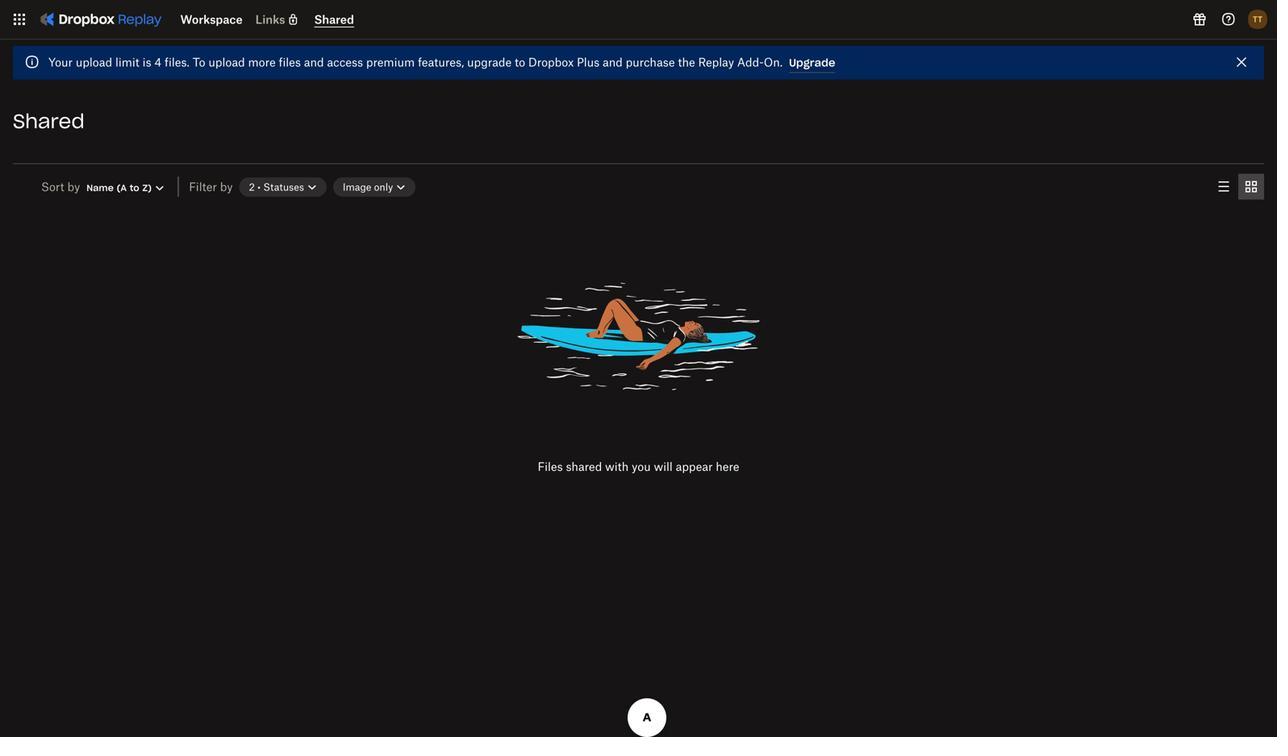 Task type: describe. For each thing, give the bounding box(es) containing it.
here
[[716, 460, 740, 474]]

0 horizontal spatial shared
[[13, 109, 85, 134]]

features,
[[418, 55, 464, 69]]

files shared with you will appear here
[[538, 460, 740, 474]]

access
[[327, 55, 363, 69]]

limit
[[115, 55, 140, 69]]

image
[[343, 181, 372, 193]]

replay logo - go to homepage image
[[32, 6, 167, 32]]

image only button
[[333, 177, 416, 197]]

2
[[249, 181, 255, 193]]

tt
[[1254, 14, 1263, 24]]

name
[[87, 182, 114, 194]]

on.
[[764, 55, 783, 69]]

purchase
[[626, 55, 675, 69]]

1 horizontal spatial shared
[[314, 13, 354, 26]]

workspace
[[180, 13, 243, 26]]

sort
[[41, 180, 64, 194]]

you
[[632, 460, 651, 474]]

dropbox
[[529, 55, 574, 69]]

sort by
[[41, 180, 80, 194]]

tt button
[[1245, 6, 1271, 32]]

files.
[[165, 55, 190, 69]]

links
[[256, 13, 285, 26]]

2 upload from the left
[[209, 55, 245, 69]]

to
[[193, 55, 205, 69]]

list view image
[[1215, 177, 1234, 197]]

to inside popup button
[[130, 182, 139, 194]]



Task type: locate. For each thing, give the bounding box(es) containing it.
z)
[[142, 182, 152, 194]]

1 horizontal spatial and
[[603, 55, 623, 69]]

1 and from the left
[[304, 55, 324, 69]]

1 upload from the left
[[76, 55, 112, 69]]

image only
[[343, 181, 393, 193]]

0 horizontal spatial upload
[[76, 55, 112, 69]]

to right upgrade on the left
[[515, 55, 526, 69]]

by right filter
[[220, 180, 233, 194]]

by
[[67, 180, 80, 194], [220, 180, 233, 194]]

premium
[[366, 55, 415, 69]]

2 and from the left
[[603, 55, 623, 69]]

by for sort by
[[67, 180, 80, 194]]

1 horizontal spatial to
[[515, 55, 526, 69]]

1 by from the left
[[67, 180, 80, 194]]

only
[[374, 181, 393, 193]]

appear
[[676, 460, 713, 474]]

4
[[155, 55, 162, 69]]

to inside your upload limit is 4 files. to upload more files and access premium features, upgrade to dropbox plus and purchase the replay add-on. upgrade
[[515, 55, 526, 69]]

1 vertical spatial shared
[[13, 109, 85, 134]]

filter by
[[189, 180, 233, 194]]

(a
[[117, 182, 127, 194]]

shared up access
[[314, 13, 354, 26]]

upgrade button
[[789, 54, 836, 73]]

by for filter by
[[220, 180, 233, 194]]

tile view image
[[1242, 177, 1262, 197]]

the
[[678, 55, 695, 69]]

0 horizontal spatial to
[[130, 182, 139, 194]]

filter
[[189, 180, 217, 194]]

1 vertical spatial to
[[130, 182, 139, 194]]

shared link
[[314, 12, 354, 27], [314, 13, 354, 26]]

shared
[[314, 13, 354, 26], [13, 109, 85, 134]]

2 by from the left
[[220, 180, 233, 194]]

0 vertical spatial to
[[515, 55, 526, 69]]

upgrade
[[467, 55, 512, 69]]

your upload limit is 4 files. to upload more files and access premium features, upgrade to dropbox plus and purchase the replay add-on. upgrade
[[48, 55, 836, 69]]

will
[[654, 460, 673, 474]]

and right files
[[304, 55, 324, 69]]

more
[[248, 55, 276, 69]]

files
[[538, 460, 563, 474]]

to
[[515, 55, 526, 69], [130, 182, 139, 194]]

shared
[[566, 460, 602, 474]]

upload right "to"
[[209, 55, 245, 69]]

your upload limit is 4 files. to upload more files and access premium features, upgrade to dropbox plus and purchase the replay add-on. alert
[[13, 46, 1265, 80]]

is
[[143, 55, 151, 69]]

upload
[[76, 55, 112, 69], [209, 55, 245, 69]]

tab list
[[1212, 174, 1265, 200]]

statuses
[[263, 181, 304, 193]]

name (a to z)
[[87, 182, 152, 194]]

add-
[[738, 55, 764, 69]]

and
[[304, 55, 324, 69], [603, 55, 623, 69]]

0 vertical spatial shared
[[314, 13, 354, 26]]

2 • statuses
[[249, 181, 304, 193]]

and right plus at the left top
[[603, 55, 623, 69]]

replay
[[699, 55, 734, 69]]

by right sort
[[67, 180, 80, 194]]

shared down the your
[[13, 109, 85, 134]]

0 horizontal spatial and
[[304, 55, 324, 69]]

name (a to z) button
[[87, 182, 166, 195]]

workspace link
[[180, 12, 243, 27], [180, 13, 243, 26]]

upgrade
[[789, 56, 836, 69]]

•
[[258, 181, 261, 193]]

1 horizontal spatial by
[[220, 180, 233, 194]]

to left z)
[[130, 182, 139, 194]]

1 horizontal spatial upload
[[209, 55, 245, 69]]

plus
[[577, 55, 600, 69]]

with
[[605, 460, 629, 474]]

your
[[48, 55, 73, 69]]

upload left limit
[[76, 55, 112, 69]]

what's new in replay? image
[[1191, 10, 1210, 29]]

files
[[279, 55, 301, 69]]

0 horizontal spatial by
[[67, 180, 80, 194]]



Task type: vqa. For each thing, say whether or not it's contained in the screenshot.
Mentions
no



